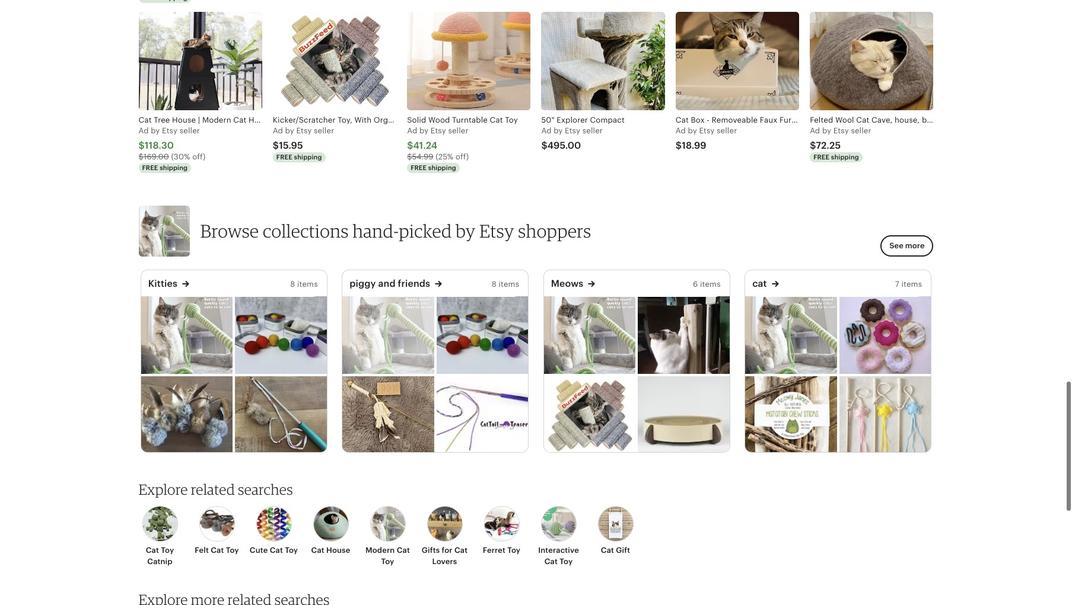 Task type: vqa. For each thing, say whether or not it's contained in the screenshot.
the "a" related to 36.80
no



Task type: locate. For each thing, give the bounding box(es) containing it.
kicker/scratcher toy, with organic catnip, silvervine and valerian root. it's the original scratch, jingle and roll ultimate cat toy. image
[[273, 8, 396, 107], [544, 373, 636, 451]]

shipping
[[294, 150, 322, 157], [831, 150, 859, 157], [160, 161, 188, 168], [428, 161, 456, 168]]

explore
[[139, 478, 188, 496], [139, 588, 188, 606]]

cat right cute
[[270, 543, 283, 552]]

d inside the a d b y etsy seller $ 118.30 $ 169.00 (30% off) free shipping
[[144, 123, 149, 132]]

more down the felt
[[191, 588, 225, 606]]

seller
[[180, 123, 200, 132], [314, 123, 334, 132], [448, 123, 468, 132], [582, 123, 603, 132], [717, 123, 737, 132], [851, 123, 871, 132]]

items for meows
[[700, 276, 721, 285]]

cat up "catnip"
[[146, 543, 159, 552]]

y for 72.25
[[827, 123, 831, 132]]

d for 15.95
[[278, 123, 283, 132]]

free inside solid wood turntable cat toy a d b y etsy seller $ 41.24 $ 54.99 (25% off) free shipping
[[411, 161, 427, 168]]

toy down interactive
[[560, 554, 573, 563]]

8 for piggy and friends
[[492, 276, 497, 285]]

for
[[442, 543, 452, 552]]

6
[[693, 276, 698, 285]]

d down solid
[[412, 123, 417, 132]]

shipping down 15.95
[[294, 150, 322, 157]]

2 8 items from the left
[[492, 276, 519, 285]]

explore inside region
[[139, 478, 188, 496]]

b inside a d b y etsy seller $ 15.95 free shipping
[[285, 123, 290, 132]]

1 horizontal spatial kicker/scratcher toy, with organic catnip, silvervine and valerian root. it's the original scratch, jingle and roll ultimate cat toy. image
[[544, 373, 636, 451]]

related inside region
[[191, 478, 235, 496]]

d up 118.30
[[144, 123, 149, 132]]

0 vertical spatial kicker/scratcher toy, with organic catnip, silvervine and valerian root. it's the original scratch, jingle and roll ultimate cat toy. image
[[273, 8, 396, 107]]

items for kitties
[[297, 276, 318, 285]]

items left the meows
[[499, 276, 519, 285]]

b for 18.99
[[688, 123, 693, 132]]

a inside a d b y etsy seller $ 18.99
[[676, 123, 681, 132]]

toy up "catnip"
[[161, 543, 174, 552]]

the wiggle wand™ cat toy, unique patent pending toy made in colors cats can actually see image
[[141, 293, 233, 371], [342, 293, 434, 371], [544, 293, 636, 371], [745, 293, 837, 371]]

searches
[[238, 478, 293, 496], [275, 588, 330, 606]]

etsy up '18.99'
[[699, 123, 715, 132]]

etsy right by
[[479, 216, 514, 238]]

b down solid
[[419, 123, 424, 132]]

y inside the a d b y etsy seller $ 118.30 $ 169.00 (30% off) free shipping
[[156, 123, 160, 132]]

3 items from the left
[[700, 276, 721, 285]]

cat tree house | modern cat home | cat tower | scratching post | large or small cats | pet furniture | multilevel condo  | square happystack image
[[139, 8, 262, 107]]

cat right for
[[454, 543, 468, 552]]

toy down modern
[[381, 554, 394, 563]]

related
[[191, 478, 235, 496], [228, 588, 272, 606]]

2 d from the left
[[278, 123, 283, 132]]

1 vertical spatial more
[[191, 588, 225, 606]]

6 d from the left
[[815, 123, 820, 132]]

cat inside the cat gift link
[[601, 543, 614, 552]]

free down 54.99
[[411, 161, 427, 168]]

y inside 50" explorer compact a d b y etsy seller $ 495.00
[[558, 123, 563, 132]]

see
[[889, 238, 903, 247]]

b inside a d b y etsy seller $ 18.99
[[688, 123, 693, 132]]

natural dye-free sustainable cat teaser wand "the twirly bird" image
[[342, 373, 434, 451]]

2 explore from the top
[[139, 588, 188, 606]]

4 the wiggle wand™ cat toy, unique patent pending toy made in colors cats can actually see image from the left
[[745, 293, 837, 371]]

4 items from the left
[[901, 276, 922, 285]]

$ inside a d b y etsy seller $ 18.99
[[676, 136, 682, 148]]

15.95
[[279, 136, 303, 148]]

1 horizontal spatial off)
[[456, 149, 469, 158]]

more for see
[[905, 238, 925, 247]]

items right 6 at the right of the page
[[700, 276, 721, 285]]

off) inside the a d b y etsy seller $ 118.30 $ 169.00 (30% off) free shipping
[[192, 149, 206, 158]]

4 y from the left
[[558, 123, 563, 132]]

6 seller from the left
[[851, 123, 871, 132]]

0 vertical spatial more
[[905, 238, 925, 247]]

related up "felt cat toy" link
[[191, 478, 235, 496]]

cat inside cat toy catnip
[[146, 543, 159, 552]]

kitties
[[148, 275, 177, 286]]

1 vertical spatial explore
[[139, 588, 188, 606]]

3 d from the left
[[412, 123, 417, 132]]

etsy inside solid wood turntable cat toy a d b y etsy seller $ 41.24 $ 54.99 (25% off) free shipping
[[431, 123, 446, 132]]

seller inside a d b y etsy seller $ 72.25 free shipping
[[851, 123, 871, 132]]

shipping down (30%
[[160, 161, 188, 168]]

4 b from the left
[[554, 123, 559, 132]]

0 horizontal spatial off)
[[192, 149, 206, 158]]

items for cat
[[901, 276, 922, 285]]

0 horizontal spatial 8 items
[[290, 276, 318, 285]]

2 items from the left
[[499, 276, 519, 285]]

by
[[456, 216, 476, 238]]

interactive cat toy link
[[534, 503, 584, 564]]

2 catnip infused felted balls with recharging tin by simply b vermont image from the left
[[437, 293, 528, 371]]

b inside 50" explorer compact a d b y etsy seller $ 495.00
[[554, 123, 559, 132]]

cute cat toy link
[[249, 503, 299, 553]]

18.99
[[682, 136, 706, 148]]

cat right modern
[[397, 543, 410, 552]]

8 items
[[290, 276, 318, 285], [492, 276, 519, 285]]

y up 118.30
[[156, 123, 160, 132]]

1 horizontal spatial more
[[905, 238, 925, 247]]

a inside a d b y etsy seller $ 15.95 free shipping
[[273, 123, 278, 132]]

(25%
[[436, 149, 453, 158]]

1 d from the left
[[144, 123, 149, 132]]

b up '18.99'
[[688, 123, 693, 132]]

3 seller from the left
[[448, 123, 468, 132]]

cat left house
[[311, 543, 324, 552]]

d inside a d b y etsy seller $ 72.25 free shipping
[[815, 123, 820, 132]]

0 vertical spatial related
[[191, 478, 235, 496]]

0 horizontal spatial kicker/scratcher toy, with organic catnip, silvervine and valerian root. it's the original scratch, jingle and roll ultimate cat toy. image
[[273, 8, 396, 107]]

a inside 50" explorer compact a d b y etsy seller $ 495.00
[[541, 123, 547, 132]]

shipping inside the a d b y etsy seller $ 118.30 $ 169.00 (30% off) free shipping
[[160, 161, 188, 168]]

0 horizontal spatial catnip infused felted balls with recharging tin by simply b vermont image
[[235, 293, 327, 371]]

1 the wiggle wand™ cat toy, unique patent pending toy made in colors cats can actually see image from the left
[[141, 293, 233, 371]]

free down 169.00 at the top left of the page
[[142, 161, 158, 168]]

y inside a d b y etsy seller $ 18.99
[[693, 123, 697, 132]]

y inside a d b y etsy seller $ 15.95 free shipping
[[290, 123, 294, 132]]

y up '18.99'
[[693, 123, 697, 132]]

explore for explore more related searches
[[139, 588, 188, 606]]

2 y from the left
[[290, 123, 294, 132]]

y up 72.25
[[827, 123, 831, 132]]

toy right ferret
[[507, 543, 520, 552]]

off)
[[192, 149, 206, 158], [456, 149, 469, 158]]

explore more related searches
[[139, 588, 330, 606]]

cat toys catnip doughnut catnip toy for cat gift for cat lover organic catnip toy unique cat toy cute cat toy handmade cat toy birthday image
[[839, 293, 931, 371]]

1 8 from the left
[[290, 276, 295, 285]]

cat scratcher and cat bed -  modern cat scratching pad with a fabric shell and wood legs - beige velvet image
[[638, 373, 730, 451]]

4 d from the left
[[547, 123, 552, 132]]

5 y from the left
[[693, 123, 697, 132]]

free down 15.95
[[276, 150, 292, 157]]

5 d from the left
[[681, 123, 686, 132]]

0 vertical spatial explore
[[139, 478, 188, 496]]

1 y from the left
[[156, 123, 160, 132]]

1 8 items from the left
[[290, 276, 318, 285]]

6 y from the left
[[827, 123, 831, 132]]

1 a from the left
[[139, 123, 144, 132]]

seller inside the a d b y etsy seller $ 118.30 $ 169.00 (30% off) free shipping
[[180, 123, 200, 132]]

gifts for cat lovers
[[422, 543, 468, 563]]

1 vertical spatial searches
[[275, 588, 330, 606]]

catnip infused felted balls with recharging tin by simply b vermont image
[[235, 293, 327, 371], [437, 293, 528, 371]]

cat left gift
[[601, 543, 614, 552]]

1 seller from the left
[[180, 123, 200, 132]]

compact
[[590, 112, 625, 121]]

a inside the a d b y etsy seller $ 118.30 $ 169.00 (30% off) free shipping
[[139, 123, 144, 132]]

a inside a d b y etsy seller $ 72.25 free shipping
[[810, 123, 815, 132]]

$
[[139, 136, 145, 148], [273, 136, 279, 148], [407, 136, 413, 148], [541, 136, 547, 148], [676, 136, 682, 148], [810, 136, 816, 148], [139, 149, 144, 158], [407, 149, 412, 158]]

0 vertical spatial searches
[[238, 478, 293, 496]]

d inside a d b y etsy seller $ 15.95 free shipping
[[278, 123, 283, 132]]

3 the wiggle wand™ cat toy, unique patent pending toy made in colors cats can actually see image from the left
[[544, 293, 636, 371]]

etsy up 72.25
[[833, 123, 849, 132]]

items
[[297, 276, 318, 285], [499, 276, 519, 285], [700, 276, 721, 285], [901, 276, 922, 285]]

5 b from the left
[[688, 123, 693, 132]]

6 b from the left
[[822, 123, 827, 132]]

1 off) from the left
[[192, 149, 206, 158]]

seller inside a d b y etsy seller $ 18.99
[[717, 123, 737, 132]]

0 horizontal spatial more
[[191, 588, 225, 606]]

1 vertical spatial kicker/scratcher toy, with organic catnip, silvervine and valerian root. it's the original scratch, jingle and roll ultimate cat toy. image
[[544, 373, 636, 451]]

more for explore
[[191, 588, 225, 606]]

50" explorer compact image
[[541, 8, 665, 107]]

etsy up 15.95
[[296, 123, 312, 132]]

cat inside interactive cat toy
[[544, 554, 558, 563]]

b for 15.95
[[285, 123, 290, 132]]

b down 50" at top
[[554, 123, 559, 132]]

off) right (30%
[[192, 149, 206, 158]]

explore down "catnip"
[[139, 588, 188, 606]]

b inside solid wood turntable cat toy a d b y etsy seller $ 41.24 $ 54.99 (25% off) free shipping
[[419, 123, 424, 132]]

etsy up 118.30
[[162, 123, 177, 132]]

2 b from the left
[[285, 123, 290, 132]]

2 seller from the left
[[314, 123, 334, 132]]

d down 50" at top
[[547, 123, 552, 132]]

cat down interactive
[[544, 554, 558, 563]]

free down 72.25
[[813, 150, 829, 157]]

searches up cute cat toy link
[[238, 478, 293, 496]]

54.99
[[412, 149, 433, 158]]

cat
[[490, 112, 503, 121], [146, 543, 159, 552], [211, 543, 224, 552], [270, 543, 283, 552], [311, 543, 324, 552], [397, 543, 410, 552], [454, 543, 468, 552], [601, 543, 614, 552], [544, 554, 558, 563]]

seller inside a d b y etsy seller $ 15.95 free shipping
[[314, 123, 334, 132]]

free inside a d b y etsy seller $ 15.95 free shipping
[[276, 150, 292, 157]]

felted wool cat cave, house, bed, eco friendly, elegant designs, natural felted wool, handmade, color  sand brown made by kivikis image
[[810, 8, 934, 107]]

ferret toy
[[483, 543, 520, 552]]

browse
[[200, 216, 259, 238]]

a
[[139, 123, 144, 132], [273, 123, 278, 132], [407, 123, 412, 132], [541, 123, 547, 132], [676, 123, 681, 132], [810, 123, 815, 132]]

7
[[895, 276, 899, 285]]

seller for 15.95
[[314, 123, 334, 132]]

the wiggle wand™ cat toy, unique patent pending toy made in colors cats can actually see image for piggy and friends
[[342, 293, 434, 371]]

1 items from the left
[[297, 276, 318, 285]]

y up 495.00
[[558, 123, 563, 132]]

explore related searches region
[[131, 478, 941, 585]]

etsy down explorer
[[565, 123, 580, 132]]

toy inside interactive cat toy
[[560, 554, 573, 563]]

1 b from the left
[[151, 123, 156, 132]]

d up 72.25
[[815, 123, 820, 132]]

off) right (25%
[[456, 149, 469, 158]]

explore up cat toy catnip link at the left
[[139, 478, 188, 496]]

searches down cute cat toy
[[275, 588, 330, 606]]

b up 118.30
[[151, 123, 156, 132]]

b inside a d b y etsy seller $ 72.25 free shipping
[[822, 123, 827, 132]]

4 seller from the left
[[582, 123, 603, 132]]

8
[[290, 276, 295, 285], [492, 276, 497, 285]]

shipping down 72.25
[[831, 150, 859, 157]]

gift
[[616, 543, 630, 552]]

seller for 118.30
[[180, 123, 200, 132]]

0 horizontal spatial 8
[[290, 276, 295, 285]]

hand-
[[353, 216, 399, 238]]

y inside a d b y etsy seller $ 72.25 free shipping
[[827, 123, 831, 132]]

more right see
[[905, 238, 925, 247]]

d up 15.95
[[278, 123, 283, 132]]

7 items
[[895, 276, 922, 285]]

4 a from the left
[[541, 123, 547, 132]]

6 a from the left
[[810, 123, 815, 132]]

more inside see more link
[[905, 238, 925, 247]]

friends
[[398, 275, 430, 286]]

3 y from the left
[[424, 123, 428, 132]]

5 a from the left
[[676, 123, 681, 132]]

1 horizontal spatial 8 items
[[492, 276, 519, 285]]

6 items
[[693, 276, 721, 285]]

d up '18.99'
[[681, 123, 686, 132]]

and
[[378, 275, 396, 286]]

wood
[[428, 112, 450, 121]]

seller for 18.99
[[717, 123, 737, 132]]

cat right the felt
[[211, 543, 224, 552]]

1 horizontal spatial 8
[[492, 276, 497, 285]]

a d b y etsy seller $ 72.25 free shipping
[[810, 123, 871, 157]]

turntable
[[452, 112, 488, 121]]

y up 15.95
[[290, 123, 294, 132]]

toy left cute
[[226, 543, 239, 552]]

b up 15.95
[[285, 123, 290, 132]]

items right 7
[[901, 276, 922, 285]]

3 b from the left
[[419, 123, 424, 132]]

free
[[276, 150, 292, 157], [813, 150, 829, 157], [142, 161, 158, 168], [411, 161, 427, 168]]

etsy down wood
[[431, 123, 446, 132]]

1 horizontal spatial catnip infused felted balls with recharging tin by simply b vermont image
[[437, 293, 528, 371]]

items down collections
[[297, 276, 318, 285]]

toy
[[505, 112, 518, 121], [161, 543, 174, 552], [226, 543, 239, 552], [285, 543, 298, 552], [507, 543, 520, 552], [381, 554, 394, 563], [560, 554, 573, 563]]

8 items for kitties
[[290, 276, 318, 285]]

b inside the a d b y etsy seller $ 118.30 $ 169.00 (30% off) free shipping
[[151, 123, 156, 132]]

the wiggle wand™ cat toy, unique patent pending toy made in colors cats can actually see image for cat
[[745, 293, 837, 371]]

etsy
[[162, 123, 177, 132], [296, 123, 312, 132], [431, 123, 446, 132], [565, 123, 580, 132], [699, 123, 715, 132], [833, 123, 849, 132], [479, 216, 514, 238]]

related down cute
[[228, 588, 272, 606]]

1 catnip infused felted balls with recharging tin by simply b vermont image from the left
[[235, 293, 327, 371]]

d
[[144, 123, 149, 132], [278, 123, 283, 132], [412, 123, 417, 132], [547, 123, 552, 132], [681, 123, 686, 132], [815, 123, 820, 132]]

cute
[[250, 543, 268, 552]]

cat right turntable
[[490, 112, 503, 121]]

d inside a d b y etsy seller $ 18.99
[[681, 123, 686, 132]]

2 off) from the left
[[456, 149, 469, 158]]

3 a from the left
[[407, 123, 412, 132]]

2 a from the left
[[273, 123, 278, 132]]

items for piggy and friends
[[499, 276, 519, 285]]

b
[[151, 123, 156, 132], [285, 123, 290, 132], [419, 123, 424, 132], [554, 123, 559, 132], [688, 123, 693, 132], [822, 123, 827, 132]]

shipping down (25%
[[428, 161, 456, 168]]

5 seller from the left
[[717, 123, 737, 132]]

ferret toy link
[[477, 503, 527, 553]]

b up 72.25
[[822, 123, 827, 132]]

2 the wiggle wand™ cat toy, unique patent pending toy made in colors cats can actually see image from the left
[[342, 293, 434, 371]]

y down solid
[[424, 123, 428, 132]]

2 8 from the left
[[492, 276, 497, 285]]

y
[[156, 123, 160, 132], [290, 123, 294, 132], [424, 123, 428, 132], [558, 123, 563, 132], [693, 123, 697, 132], [827, 123, 831, 132]]

toy left 50" at top
[[505, 112, 518, 121]]

more
[[905, 238, 925, 247], [191, 588, 225, 606]]

1 explore from the top
[[139, 478, 188, 496]]

a for 15.95
[[273, 123, 278, 132]]

a d b y etsy seller $ 15.95 free shipping
[[273, 123, 334, 157]]

d inside solid wood turntable cat toy a d b y etsy seller $ 41.24 $ 54.99 (25% off) free shipping
[[412, 123, 417, 132]]



Task type: describe. For each thing, give the bounding box(es) containing it.
meows
[[551, 275, 583, 286]]

seller inside 50" explorer compact a d b y etsy seller $ 495.00
[[582, 123, 603, 132]]

cat inside the "gifts for cat lovers"
[[454, 543, 468, 552]]

cat gift link
[[591, 503, 640, 553]]

y for 18.99
[[693, 123, 697, 132]]

$ inside 50" explorer compact a d b y etsy seller $ 495.00
[[541, 136, 547, 148]]

extendable cattail teaser image
[[437, 373, 528, 451]]

birbit, natural rabbit fur & feathers cat toy, handmade cat toys,  5 per pack image
[[141, 373, 233, 451]]

1 vertical spatial related
[[228, 588, 272, 606]]

a for 72.25
[[810, 123, 815, 132]]

free inside a d b y etsy seller $ 72.25 free shipping
[[813, 150, 829, 157]]

72.25
[[816, 136, 841, 148]]

toy inside 'link'
[[507, 543, 520, 552]]

$ inside a d b y etsy seller $ 15.95 free shipping
[[273, 136, 279, 148]]

169.00
[[144, 149, 169, 158]]

ferret
[[483, 543, 505, 552]]

cat house link
[[306, 503, 356, 553]]

shipping inside a d b y etsy seller $ 15.95 free shipping
[[294, 150, 322, 157]]

browse collections hand-picked by etsy shoppers
[[200, 216, 591, 238]]

a for 18.99
[[676, 123, 681, 132]]

lovers
[[432, 554, 457, 563]]

explorer
[[557, 112, 588, 121]]

solid
[[407, 112, 426, 121]]

cat toy catnip
[[146, 543, 174, 563]]

a d b y etsy seller $ 118.30 $ 169.00 (30% off) free shipping
[[139, 123, 206, 168]]

etsy inside a d b y etsy seller $ 15.95 free shipping
[[296, 123, 312, 132]]

cat gift
[[601, 543, 630, 552]]

felt cat toy link
[[192, 503, 242, 553]]

b for 72.25
[[822, 123, 827, 132]]

50" explorer compact a d b y etsy seller $ 495.00
[[541, 112, 625, 148]]

catnip infused felted balls with recharging tin by simply b vermont image for piggy and friends
[[437, 293, 528, 371]]

a for 118.30
[[139, 123, 144, 132]]

cute cat toy
[[250, 543, 298, 552]]

etsy inside the a d b y etsy seller $ 118.30 $ 169.00 (30% off) free shipping
[[162, 123, 177, 132]]

50"
[[541, 112, 555, 121]]

etsy inside a d b y etsy seller $ 18.99
[[699, 123, 715, 132]]

off) inside solid wood turntable cat toy a d b y etsy seller $ 41.24 $ 54.99 (25% off) free shipping
[[456, 149, 469, 158]]

interactive
[[538, 543, 579, 552]]

etsy inside 50" explorer compact a d b y etsy seller $ 495.00
[[565, 123, 580, 132]]

free inside the a d b y etsy seller $ 118.30 $ 169.00 (30% off) free shipping
[[142, 161, 158, 168]]

cat inside "felt cat toy" link
[[211, 543, 224, 552]]

picked
[[399, 216, 452, 238]]

see more
[[889, 238, 925, 247]]

gifts for cat lovers link
[[420, 503, 470, 564]]

shipping inside a d b y etsy seller $ 72.25 free shipping
[[831, 150, 859, 157]]

modern
[[366, 543, 395, 552]]

cat teaser wand, cat toy star, cat toys wand, cute cat toys, cat string toy, organic cat toy, cat teaser toys, kawaii cat toy, felt cat toy image
[[839, 373, 931, 451]]

toy inside 'modern cat toy'
[[381, 554, 394, 563]]

a inside solid wood turntable cat toy a d b y etsy seller $ 41.24 $ 54.99 (25% off) free shipping
[[407, 123, 412, 132]]

seller for 72.25
[[851, 123, 871, 132]]

cat-fishing toy - interactive cat toy - pick the lure you want - retractable fishing pole toy image
[[235, 373, 327, 451]]

see more link
[[881, 232, 934, 253]]

cat inside solid wood turntable cat toy a d b y etsy seller $ 41.24 $ 54.99 (25% off) free shipping
[[490, 112, 503, 121]]

shoppers
[[518, 216, 591, 238]]

36" tall cedar scratch post for cats with 18" square carpeted base/cedar post/kitten/wooden cat scratcher/cat scratch/cat furniture image
[[638, 293, 730, 371]]

$ inside a d b y etsy seller $ 72.25 free shipping
[[810, 136, 816, 148]]

modern cat toy
[[366, 543, 410, 563]]

41.24
[[413, 136, 437, 148]]

piggy and friends
[[350, 275, 430, 286]]

8 items for piggy and friends
[[492, 276, 519, 285]]

b for 118.30
[[151, 123, 156, 132]]

solid wood turntable cat toy image
[[407, 8, 531, 107]]

cat house
[[311, 543, 350, 552]]

495.00
[[547, 136, 581, 148]]

explore for explore related searches
[[139, 478, 188, 496]]

explore related searches
[[139, 478, 293, 496]]

cat
[[752, 275, 767, 286]]

felt cat toy
[[195, 543, 239, 552]]

a d b y etsy seller $ 18.99
[[676, 123, 737, 148]]

cat inside 'modern cat toy'
[[397, 543, 410, 552]]

gifts
[[422, 543, 440, 552]]

house
[[326, 543, 350, 552]]

modern cat toy link
[[363, 503, 413, 564]]

felt
[[195, 543, 209, 552]]

catnip
[[147, 554, 172, 563]]

118.30
[[145, 136, 174, 148]]

8 for kitties
[[290, 276, 295, 285]]

matatabi cat chew sticks - all natural catnip alternative | silvervine cat toys | a unique cat treat and gift for cat lovers image
[[745, 373, 837, 451]]

d for 18.99
[[681, 123, 686, 132]]

the wiggle wand™ cat toy, unique patent pending toy made in colors cats can actually see image for kitties
[[141, 293, 233, 371]]

y for 15.95
[[290, 123, 294, 132]]

toy inside solid wood turntable cat toy a d b y etsy seller $ 41.24 $ 54.99 (25% off) free shipping
[[505, 112, 518, 121]]

cat inside cat house link
[[311, 543, 324, 552]]

y for 118.30
[[156, 123, 160, 132]]

solid wood turntable cat toy a d b y etsy seller $ 41.24 $ 54.99 (25% off) free shipping
[[407, 112, 518, 168]]

toy right cute
[[285, 543, 298, 552]]

(30%
[[171, 149, 190, 158]]

d for 118.30
[[144, 123, 149, 132]]

cat toy catnip link
[[135, 503, 185, 564]]

searches inside region
[[238, 478, 293, 496]]

etsy inside a d b y etsy seller $ 72.25 free shipping
[[833, 123, 849, 132]]

shipping inside solid wood turntable cat toy a d b y etsy seller $ 41.24 $ 54.99 (25% off) free shipping
[[428, 161, 456, 168]]

interactive cat toy
[[538, 543, 579, 563]]

collections
[[263, 216, 349, 238]]

toy inside cat toy catnip
[[161, 543, 174, 552]]

the wiggle wand™ cat toy, unique patent pending toy made in colors cats can actually see image for meows
[[544, 293, 636, 371]]

d for 72.25
[[815, 123, 820, 132]]

cat inside cute cat toy link
[[270, 543, 283, 552]]

y inside solid wood turntable cat toy a d b y etsy seller $ 41.24 $ 54.99 (25% off) free shipping
[[424, 123, 428, 132]]

d inside 50" explorer compact a d b y etsy seller $ 495.00
[[547, 123, 552, 132]]

seller inside solid wood turntable cat toy a d b y etsy seller $ 41.24 $ 54.99 (25% off) free shipping
[[448, 123, 468, 132]]

cat box - removeable faux fur lining-white decorated box - i love cats – cathouse-cat anxiety reducer-hiding place for cats-happy cat- image
[[676, 8, 799, 107]]

piggy
[[350, 275, 376, 286]]

catnip infused felted balls with recharging tin by simply b vermont image for kitties
[[235, 293, 327, 371]]



